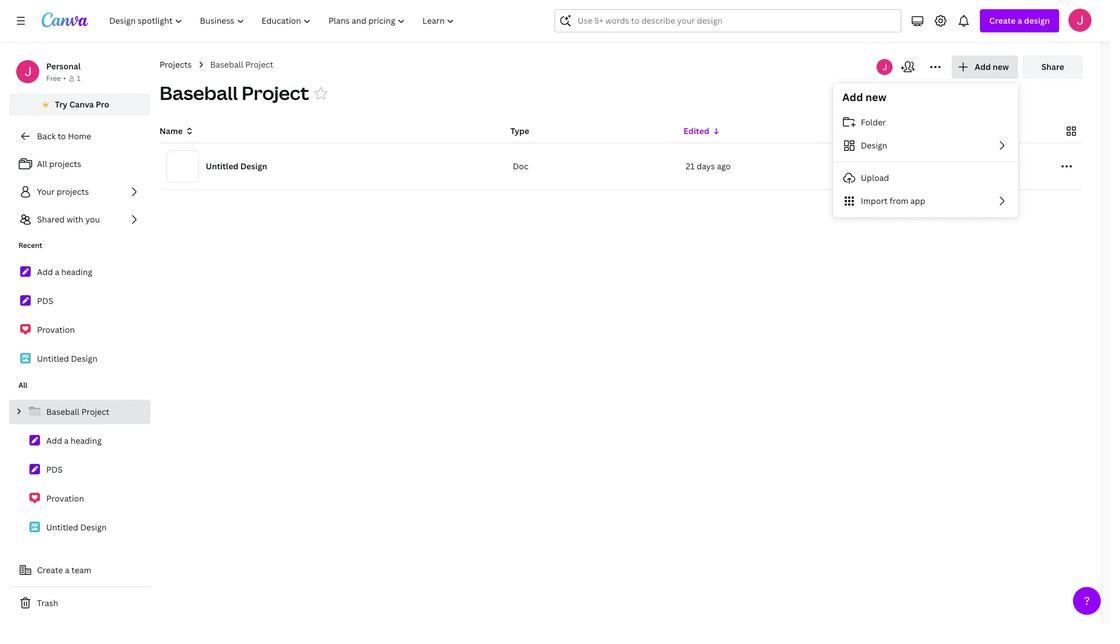 Task type: locate. For each thing, give the bounding box(es) containing it.
untitled design link
[[9, 347, 150, 371], [9, 516, 150, 540]]

free •
[[46, 73, 66, 83]]

provation
[[37, 324, 75, 335], [46, 493, 84, 504]]

create a team
[[37, 565, 91, 576]]

peterson
[[886, 161, 921, 172]]

a for 2nd add a heading "link" from the bottom of the page
[[55, 267, 59, 278]]

your projects
[[37, 186, 89, 197]]

project
[[245, 59, 273, 70], [242, 80, 309, 105], [81, 406, 109, 417]]

new down 'create a design' dropdown button
[[993, 61, 1009, 72]]

0 vertical spatial add a heading
[[37, 267, 92, 278]]

0 horizontal spatial create
[[37, 565, 63, 576]]

baseball project
[[210, 59, 273, 70], [160, 80, 309, 105], [46, 406, 109, 417]]

None search field
[[555, 9, 902, 32]]

1 vertical spatial untitled
[[37, 353, 69, 364]]

untitled design
[[206, 161, 267, 172], [37, 353, 97, 364], [46, 522, 107, 533]]

create for create a design
[[989, 15, 1016, 26]]

design
[[861, 140, 887, 151], [240, 161, 267, 172], [71, 353, 97, 364], [80, 522, 107, 533]]

project inside button
[[242, 80, 309, 105]]

0 vertical spatial heading
[[61, 267, 92, 278]]

project for the baseball project button
[[242, 80, 309, 105]]

untitled
[[206, 161, 238, 172], [37, 353, 69, 364], [46, 522, 78, 533]]

1 vertical spatial add new
[[842, 90, 886, 104]]

back
[[37, 131, 56, 142]]

list
[[9, 153, 150, 231], [9, 260, 150, 371], [9, 400, 150, 540]]

shared
[[37, 214, 65, 225]]

2 vertical spatial list
[[9, 400, 150, 540]]

1 vertical spatial provation link
[[9, 487, 150, 511]]

pds for second pds link from the bottom
[[37, 295, 53, 306]]

add a heading for second add a heading "link"
[[46, 435, 102, 446]]

shared with you
[[37, 214, 100, 225]]

add a heading link
[[9, 260, 150, 284], [9, 429, 150, 453]]

back to home
[[37, 131, 91, 142]]

1
[[77, 73, 81, 83]]

0 horizontal spatial new
[[865, 90, 886, 104]]

•
[[63, 73, 66, 83]]

0 vertical spatial untitled design
[[206, 161, 267, 172]]

pds
[[37, 295, 53, 306], [46, 464, 63, 475]]

from
[[890, 195, 908, 206]]

james peterson image
[[1068, 9, 1092, 32]]

0 vertical spatial projects
[[49, 158, 81, 169]]

0 vertical spatial baseball
[[210, 59, 243, 70]]

1 vertical spatial baseball project
[[160, 80, 309, 105]]

2 vertical spatial untitled
[[46, 522, 78, 533]]

2 vertical spatial baseball
[[46, 406, 79, 417]]

1 vertical spatial all
[[19, 380, 27, 390]]

1 vertical spatial add a heading link
[[9, 429, 150, 453]]

0 vertical spatial untitled design link
[[9, 347, 150, 371]]

add
[[975, 61, 991, 72], [842, 90, 863, 104], [37, 267, 53, 278], [46, 435, 62, 446]]

0 vertical spatial add a heading link
[[9, 260, 150, 284]]

0 vertical spatial list
[[9, 153, 150, 231]]

design
[[1024, 15, 1050, 26]]

2 list from the top
[[9, 260, 150, 371]]

0 vertical spatial add new
[[975, 61, 1009, 72]]

personal
[[46, 61, 81, 72]]

1 vertical spatial add a heading
[[46, 435, 102, 446]]

heading
[[61, 267, 92, 278], [71, 435, 102, 446]]

0 vertical spatial all
[[37, 158, 47, 169]]

0 vertical spatial create
[[989, 15, 1016, 26]]

baseball inside button
[[160, 80, 238, 105]]

2 untitled design link from the top
[[9, 516, 150, 540]]

try
[[55, 99, 67, 110]]

1 untitled design link from the top
[[9, 347, 150, 371]]

upload button
[[833, 167, 1018, 190]]

0 vertical spatial pds link
[[9, 289, 150, 313]]

new up folder
[[865, 90, 886, 104]]

add new
[[975, 61, 1009, 72], [842, 90, 886, 104]]

untitled for 2nd untitled design link from the bottom of the page
[[37, 353, 69, 364]]

a
[[1018, 15, 1022, 26], [55, 267, 59, 278], [64, 435, 69, 446], [65, 565, 69, 576]]

a for second add a heading "link"
[[64, 435, 69, 446]]

menu
[[833, 111, 1018, 213]]

1 vertical spatial pds link
[[9, 458, 150, 482]]

baseball
[[210, 59, 243, 70], [160, 80, 238, 105], [46, 406, 79, 417]]

import from app button
[[833, 190, 1018, 213]]

import from app
[[861, 195, 925, 206]]

1 vertical spatial baseball
[[160, 80, 238, 105]]

edited button
[[684, 125, 721, 138]]

create a design button
[[980, 9, 1059, 32]]

0 vertical spatial project
[[245, 59, 273, 70]]

a for the create a team button
[[65, 565, 69, 576]]

21 days ago
[[686, 161, 731, 172]]

1 horizontal spatial baseball project link
[[210, 58, 273, 71]]

free
[[46, 73, 61, 83]]

1 vertical spatial pds
[[46, 464, 63, 475]]

your projects link
[[9, 180, 150, 204]]

0 vertical spatial pds
[[37, 295, 53, 306]]

projects
[[160, 59, 192, 70]]

2 vertical spatial untitled design
[[46, 522, 107, 533]]

0 horizontal spatial baseball project link
[[9, 400, 150, 424]]

add new up folder
[[842, 90, 886, 104]]

1 horizontal spatial create
[[989, 15, 1016, 26]]

1 vertical spatial create
[[37, 565, 63, 576]]

1 provation link from the top
[[9, 318, 150, 342]]

trash
[[37, 598, 58, 609]]

0 horizontal spatial all
[[19, 380, 27, 390]]

add new down 'create a design' dropdown button
[[975, 61, 1009, 72]]

create inside button
[[37, 565, 63, 576]]

add new button
[[952, 56, 1018, 79]]

your
[[37, 186, 55, 197]]

3 list from the top
[[9, 400, 150, 540]]

add a heading
[[37, 267, 92, 278], [46, 435, 102, 446]]

1 vertical spatial projects
[[57, 186, 89, 197]]

type
[[510, 125, 529, 136]]

ago
[[717, 161, 731, 172]]

1 horizontal spatial new
[[993, 61, 1009, 72]]

1 list from the top
[[9, 153, 150, 231]]

new
[[993, 61, 1009, 72], [865, 90, 886, 104]]

baseball project link
[[210, 58, 273, 71], [9, 400, 150, 424]]

create left team
[[37, 565, 63, 576]]

1 vertical spatial untitled design link
[[9, 516, 150, 540]]

folder button
[[833, 111, 1018, 134]]

provation link
[[9, 318, 150, 342], [9, 487, 150, 511]]

projects down back to home
[[49, 158, 81, 169]]

home
[[68, 131, 91, 142]]

0 vertical spatial new
[[993, 61, 1009, 72]]

design inside button
[[861, 140, 887, 151]]

0 vertical spatial provation link
[[9, 318, 150, 342]]

add new inside dropdown button
[[975, 61, 1009, 72]]

create inside dropdown button
[[989, 15, 1016, 26]]

owner
[[857, 125, 883, 136]]

projects for all projects
[[49, 158, 81, 169]]

1 vertical spatial new
[[865, 90, 886, 104]]

2 vertical spatial baseball project
[[46, 406, 109, 417]]

projects right your
[[57, 186, 89, 197]]

projects
[[49, 158, 81, 169], [57, 186, 89, 197]]

create a design
[[989, 15, 1050, 26]]

all
[[37, 158, 47, 169], [19, 380, 27, 390]]

1 horizontal spatial all
[[37, 158, 47, 169]]

back to home link
[[9, 125, 150, 148]]

project for baseball project link to the top
[[245, 59, 273, 70]]

to
[[58, 131, 66, 142]]

all for all
[[19, 380, 27, 390]]

pds link
[[9, 289, 150, 313], [9, 458, 150, 482]]

1 vertical spatial provation
[[46, 493, 84, 504]]

1 vertical spatial list
[[9, 260, 150, 371]]

list containing add a heading
[[9, 260, 150, 371]]

all for all projects
[[37, 158, 47, 169]]

1 vertical spatial project
[[242, 80, 309, 105]]

projects for your projects
[[57, 186, 89, 197]]

a inside button
[[65, 565, 69, 576]]

create
[[989, 15, 1016, 26], [37, 565, 63, 576]]

0 vertical spatial baseball project link
[[210, 58, 273, 71]]

2 add a heading link from the top
[[9, 429, 150, 453]]

0 vertical spatial baseball project
[[210, 59, 273, 70]]

create left design
[[989, 15, 1016, 26]]

Search search field
[[578, 10, 878, 32]]

upload
[[861, 172, 889, 183]]

1 horizontal spatial add new
[[975, 61, 1009, 72]]

projects link
[[160, 58, 192, 71]]



Task type: describe. For each thing, give the bounding box(es) containing it.
all projects link
[[9, 153, 150, 176]]

name button
[[160, 125, 194, 138]]

baseball project button
[[160, 80, 309, 106]]

add inside dropdown button
[[975, 61, 991, 72]]

add a heading for 2nd add a heading "link" from the bottom of the page
[[37, 267, 92, 278]]

a inside dropdown button
[[1018, 15, 1022, 26]]

0 vertical spatial untitled
[[206, 161, 238, 172]]

try canva pro
[[55, 99, 109, 110]]

shared with you link
[[9, 208, 150, 231]]

0 horizontal spatial add new
[[842, 90, 886, 104]]

canva
[[69, 99, 94, 110]]

1 vertical spatial untitled design
[[37, 353, 97, 364]]

list containing baseball project
[[9, 400, 150, 540]]

1 vertical spatial heading
[[71, 435, 102, 446]]

1 add a heading link from the top
[[9, 260, 150, 284]]

pro
[[96, 99, 109, 110]]

menu containing folder
[[833, 111, 1018, 213]]

1 vertical spatial baseball project link
[[9, 400, 150, 424]]

import
[[861, 195, 888, 206]]

james
[[859, 161, 884, 172]]

you
[[85, 214, 100, 225]]

design button
[[833, 134, 1018, 157]]

2 provation link from the top
[[9, 487, 150, 511]]

share button
[[1023, 56, 1083, 79]]

edited
[[684, 125, 709, 136]]

create for create a team
[[37, 565, 63, 576]]

pds for 2nd pds link from the top
[[46, 464, 63, 475]]

with
[[67, 214, 83, 225]]

2 vertical spatial project
[[81, 406, 109, 417]]

trash link
[[9, 592, 150, 615]]

folder
[[861, 117, 886, 128]]

recent
[[19, 241, 42, 250]]

top level navigation element
[[102, 9, 465, 32]]

1 pds link from the top
[[9, 289, 150, 313]]

create a team button
[[9, 559, 150, 582]]

0 vertical spatial provation
[[37, 324, 75, 335]]

doc
[[513, 161, 528, 172]]

share
[[1041, 61, 1064, 72]]

list containing all projects
[[9, 153, 150, 231]]

new inside dropdown button
[[993, 61, 1009, 72]]

21
[[686, 161, 695, 172]]

all projects
[[37, 158, 81, 169]]

app
[[910, 195, 925, 206]]

2 pds link from the top
[[9, 458, 150, 482]]

team
[[71, 565, 91, 576]]

try canva pro button
[[9, 94, 150, 116]]

name
[[160, 125, 183, 136]]

days
[[697, 161, 715, 172]]

untitled for first untitled design link from the bottom
[[46, 522, 78, 533]]

james peterson
[[859, 161, 921, 172]]



Task type: vqa. For each thing, say whether or not it's contained in the screenshot.
Create a blank Calendar
no



